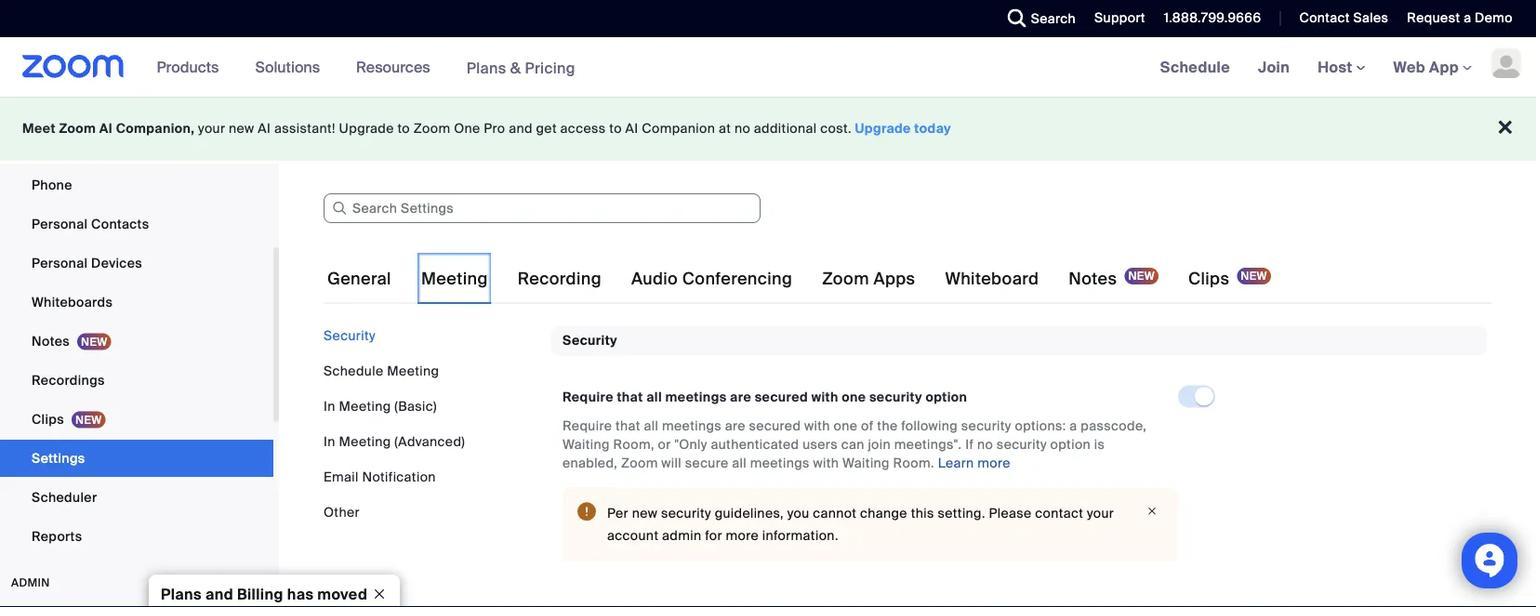 Task type: vqa. For each thing, say whether or not it's contained in the screenshot.
meetings".
yes



Task type: locate. For each thing, give the bounding box(es) containing it.
per
[[607, 505, 629, 522]]

clips inside personal menu menu
[[32, 411, 64, 428]]

web app button
[[1394, 57, 1472, 77]]

0 horizontal spatial option
[[926, 389, 967, 406]]

will
[[662, 455, 682, 472]]

1.888.799.9666 button up join
[[1150, 0, 1266, 37]]

webinars
[[32, 137, 91, 154]]

1 vertical spatial that
[[616, 417, 641, 435]]

0 vertical spatial close image
[[1141, 503, 1163, 519]]

1 vertical spatial meetings
[[662, 417, 722, 435]]

in meeting (advanced) link
[[324, 433, 465, 450]]

waiting
[[563, 436, 610, 453], [843, 455, 890, 472]]

contacts
[[91, 215, 149, 232]]

secured
[[755, 389, 808, 406], [749, 417, 801, 435]]

0 horizontal spatial upgrade
[[339, 120, 394, 137]]

1 horizontal spatial no
[[977, 436, 993, 453]]

1 vertical spatial a
[[1070, 417, 1077, 435]]

0 vertical spatial new
[[229, 120, 254, 137]]

0 vertical spatial plans
[[466, 58, 506, 77]]

no inside meet zoom ai companion, footer
[[735, 120, 751, 137]]

require
[[563, 389, 614, 406], [563, 417, 612, 435]]

1 horizontal spatial plans
[[466, 58, 506, 77]]

contact
[[1035, 505, 1084, 522]]

secured inside require that all meetings are secured with one of the following security options: a passcode, waiting room, or "only authenticated users can join meetings". if no security option is enabled, zoom will secure all meetings with waiting room.
[[749, 417, 801, 435]]

to
[[397, 120, 410, 137], [609, 120, 622, 137]]

with for of
[[804, 417, 830, 435]]

1.888.799.9666 button
[[1150, 0, 1266, 37], [1164, 9, 1261, 27]]

1 vertical spatial one
[[834, 417, 858, 435]]

1 horizontal spatial option
[[1050, 436, 1091, 453]]

0 horizontal spatial schedule
[[324, 362, 384, 379]]

notes
[[1069, 268, 1117, 290], [32, 332, 70, 350]]

0 vertical spatial schedule
[[1160, 57, 1230, 77]]

personal menu menu
[[0, 10, 273, 557]]

more down guidelines,
[[726, 527, 759, 544]]

personal inside personal contacts link
[[32, 215, 88, 232]]

1.888.799.9666
[[1164, 9, 1261, 27]]

close image inside per new security guidelines, you cannot change this setting. please contact your account admin for more information. "alert"
[[1141, 503, 1163, 519]]

zoom left apps
[[822, 268, 869, 290]]

phone link
[[0, 166, 273, 204]]

cannot
[[813, 505, 857, 522]]

0 horizontal spatial no
[[735, 120, 751, 137]]

upgrade right "cost."
[[855, 120, 911, 137]]

plans & pricing
[[466, 58, 576, 77]]

1 horizontal spatial schedule
[[1160, 57, 1230, 77]]

setting.
[[938, 505, 985, 522]]

0 horizontal spatial a
[[1070, 417, 1077, 435]]

one up can
[[834, 417, 858, 435]]

personal inside personal devices link
[[32, 254, 88, 272]]

1 horizontal spatial upgrade
[[855, 120, 911, 137]]

waiting down join
[[843, 455, 890, 472]]

security up admin
[[661, 505, 711, 522]]

schedule for schedule meeting
[[324, 362, 384, 379]]

1 horizontal spatial clips
[[1188, 268, 1230, 290]]

1 horizontal spatial new
[[632, 505, 658, 522]]

close image
[[1141, 503, 1163, 519], [365, 586, 394, 603]]

recordings link
[[0, 362, 273, 399]]

contact
[[1299, 9, 1350, 27]]

3 ai from the left
[[625, 120, 638, 137]]

zoom down the room,
[[621, 455, 658, 472]]

search button
[[994, 0, 1081, 37]]

option up following
[[926, 389, 967, 406]]

0 vertical spatial in
[[324, 398, 335, 415]]

0 vertical spatial are
[[730, 389, 751, 406]]

0 vertical spatial and
[[509, 120, 533, 137]]

that inside require that all meetings are secured with one of the following security options: a passcode, waiting room, or "only authenticated users can join meetings". if no security option is enabled, zoom will secure all meetings with waiting room.
[[616, 417, 641, 435]]

in meeting (advanced)
[[324, 433, 465, 450]]

0 horizontal spatial to
[[397, 120, 410, 137]]

a right options:
[[1070, 417, 1077, 435]]

devices
[[91, 254, 142, 272]]

with for security
[[812, 389, 838, 406]]

contact sales link
[[1286, 0, 1393, 37], [1299, 9, 1389, 27]]

schedule
[[1160, 57, 1230, 77], [324, 362, 384, 379]]

enabled,
[[563, 455, 618, 472]]

ai left assistant!
[[258, 120, 271, 137]]

option left is
[[1050, 436, 1091, 453]]

resources
[[356, 57, 430, 77]]

0 horizontal spatial waiting
[[563, 436, 610, 453]]

join
[[868, 436, 891, 453]]

2 vertical spatial all
[[732, 455, 747, 472]]

of
[[861, 417, 874, 435]]

0 vertical spatial clips
[[1188, 268, 1230, 290]]

meetings for require that all meetings are secured with one security option
[[665, 389, 727, 406]]

meet
[[22, 120, 56, 137]]

1 vertical spatial personal
[[32, 254, 88, 272]]

require for require that all meetings are secured with one of the following security options: a passcode, waiting room, or "only authenticated users can join meetings". if no security option is enabled, zoom will secure all meetings with waiting room.
[[563, 417, 612, 435]]

1 vertical spatial close image
[[365, 586, 394, 603]]

information.
[[762, 527, 839, 544]]

0 horizontal spatial plans
[[161, 584, 202, 604]]

can
[[841, 436, 865, 453]]

new
[[229, 120, 254, 137], [632, 505, 658, 522]]

meetings navigation
[[1146, 37, 1536, 98]]

your inside meet zoom ai companion, footer
[[198, 120, 225, 137]]

0 vertical spatial personal
[[32, 215, 88, 232]]

0 vertical spatial no
[[735, 120, 751, 137]]

per new security guidelines, you cannot change this setting. please contact your account admin for more information.
[[607, 505, 1114, 544]]

pro
[[484, 120, 505, 137]]

0 horizontal spatial your
[[198, 120, 225, 137]]

your right companion,
[[198, 120, 225, 137]]

1 vertical spatial all
[[644, 417, 659, 435]]

one for security
[[842, 389, 866, 406]]

meeting
[[421, 268, 488, 290], [387, 362, 439, 379], [339, 398, 391, 415], [339, 433, 391, 450]]

banner
[[0, 37, 1536, 98]]

"only
[[675, 436, 707, 453]]

reports
[[32, 528, 82, 545]]

clips inside the tabs of my account settings page tab list
[[1188, 268, 1230, 290]]

1 vertical spatial plans
[[161, 584, 202, 604]]

are inside require that all meetings are secured with one of the following security options: a passcode, waiting room, or "only authenticated users can join meetings". if no security option is enabled, zoom will secure all meetings with waiting room.
[[725, 417, 746, 435]]

0 horizontal spatial new
[[229, 120, 254, 137]]

ai right webinars
[[99, 120, 113, 137]]

new left assistant!
[[229, 120, 254, 137]]

plans inside product information navigation
[[466, 58, 506, 77]]

today
[[914, 120, 951, 137]]

1 horizontal spatial to
[[609, 120, 622, 137]]

in meeting (basic)
[[324, 398, 437, 415]]

more inside "per new security guidelines, you cannot change this setting. please contact your account admin for more information."
[[726, 527, 759, 544]]

new inside "per new security guidelines, you cannot change this setting. please contact your account admin for more information."
[[632, 505, 658, 522]]

1 horizontal spatial security
[[563, 332, 617, 349]]

0 vertical spatial notes
[[1069, 268, 1117, 290]]

1 vertical spatial option
[[1050, 436, 1091, 453]]

0 horizontal spatial and
[[205, 584, 233, 604]]

security down recording
[[563, 332, 617, 349]]

notification
[[362, 468, 436, 485]]

request a demo
[[1407, 9, 1513, 27]]

schedule for schedule
[[1160, 57, 1230, 77]]

meeting for schedule meeting
[[387, 362, 439, 379]]

0 vertical spatial meetings
[[665, 389, 727, 406]]

meeting for in meeting (basic)
[[339, 398, 391, 415]]

zoom logo image
[[22, 55, 124, 78]]

security up the
[[869, 389, 922, 406]]

Search Settings text field
[[324, 193, 761, 223]]

upgrade today link
[[855, 120, 951, 137]]

plans left &
[[466, 58, 506, 77]]

0 vertical spatial one
[[842, 389, 866, 406]]

2 require from the top
[[563, 417, 612, 435]]

whiteboard
[[945, 268, 1039, 290]]

change
[[860, 505, 908, 522]]

0 horizontal spatial ai
[[99, 120, 113, 137]]

0 vertical spatial with
[[812, 389, 838, 406]]

new inside meet zoom ai companion, footer
[[229, 120, 254, 137]]

and left billing
[[205, 584, 233, 604]]

1 vertical spatial waiting
[[843, 455, 890, 472]]

(advanced)
[[395, 433, 465, 450]]

no inside require that all meetings are secured with one of the following security options: a passcode, waiting room, or "only authenticated users can join meetings". if no security option is enabled, zoom will secure all meetings with waiting room.
[[977, 436, 993, 453]]

zoom left the one
[[414, 120, 450, 137]]

one inside require that all meetings are secured with one of the following security options: a passcode, waiting room, or "only authenticated users can join meetings". if no security option is enabled, zoom will secure all meetings with waiting room.
[[834, 417, 858, 435]]

are for security
[[730, 389, 751, 406]]

1 personal from the top
[[32, 215, 88, 232]]

upgrade down product information navigation
[[339, 120, 394, 137]]

1 vertical spatial require
[[563, 417, 612, 435]]

and left get
[[509, 120, 533, 137]]

security down options:
[[997, 436, 1047, 453]]

personal up the whiteboards
[[32, 254, 88, 272]]

to down resources dropdown button
[[397, 120, 410, 137]]

require up the room,
[[563, 389, 614, 406]]

support link
[[1081, 0, 1150, 37], [1095, 9, 1145, 27]]

option
[[926, 389, 967, 406], [1050, 436, 1091, 453]]

1 horizontal spatial a
[[1464, 9, 1471, 27]]

personal down phone
[[32, 215, 88, 232]]

security up schedule meeting at the left bottom of the page
[[324, 327, 376, 344]]

audio conferencing
[[631, 268, 792, 290]]

zoom right meet
[[59, 120, 96, 137]]

0 horizontal spatial notes
[[32, 332, 70, 350]]

0 vertical spatial secured
[[755, 389, 808, 406]]

0 vertical spatial all
[[647, 389, 662, 406]]

1 vertical spatial clips
[[32, 411, 64, 428]]

2 in from the top
[[324, 433, 335, 450]]

0 vertical spatial that
[[617, 389, 643, 406]]

one up of
[[842, 389, 866, 406]]

1 vertical spatial secured
[[749, 417, 801, 435]]

in down schedule meeting at the left bottom of the page
[[324, 398, 335, 415]]

0 vertical spatial a
[[1464, 9, 1471, 27]]

require inside require that all meetings are secured with one of the following security options: a passcode, waiting room, or "only authenticated users can join meetings". if no security option is enabled, zoom will secure all meetings with waiting room.
[[563, 417, 612, 435]]

1 require from the top
[[563, 389, 614, 406]]

solutions
[[255, 57, 320, 77]]

all for require that all meetings are secured with one of the following security options: a passcode, waiting room, or "only authenticated users can join meetings". if no security option is enabled, zoom will secure all meetings with waiting room.
[[644, 417, 659, 435]]

schedule inside meetings navigation
[[1160, 57, 1230, 77]]

schedule down "security" link at the bottom left of page
[[324, 362, 384, 379]]

1 in from the top
[[324, 398, 335, 415]]

meetings
[[665, 389, 727, 406], [662, 417, 722, 435], [750, 455, 810, 472]]

waiting up enabled,
[[563, 436, 610, 453]]

product information navigation
[[143, 37, 589, 98]]

require up enabled,
[[563, 417, 612, 435]]

1 vertical spatial in
[[324, 433, 335, 450]]

1 horizontal spatial and
[[509, 120, 533, 137]]

1 vertical spatial schedule
[[324, 362, 384, 379]]

in up email
[[324, 433, 335, 450]]

1 vertical spatial no
[[977, 436, 993, 453]]

email notification link
[[324, 468, 436, 485]]

settings link
[[0, 440, 273, 477]]

all for require that all meetings are secured with one security option
[[647, 389, 662, 406]]

your right contact
[[1087, 505, 1114, 522]]

with
[[812, 389, 838, 406], [804, 417, 830, 435], [813, 455, 839, 472]]

0 horizontal spatial clips
[[32, 411, 64, 428]]

1 horizontal spatial close image
[[1141, 503, 1163, 519]]

1 vertical spatial new
[[632, 505, 658, 522]]

1 horizontal spatial your
[[1087, 505, 1114, 522]]

zoom inside require that all meetings are secured with one of the following security options: a passcode, waiting room, or "only authenticated users can join meetings". if no security option is enabled, zoom will secure all meetings with waiting room.
[[621, 455, 658, 472]]

zoom
[[59, 120, 96, 137], [414, 120, 450, 137], [822, 268, 869, 290], [621, 455, 658, 472]]

1 horizontal spatial more
[[978, 455, 1011, 472]]

a left demo
[[1464, 9, 1471, 27]]

more right learn
[[978, 455, 1011, 472]]

menu bar
[[324, 326, 537, 522]]

account
[[607, 527, 659, 544]]

1 horizontal spatial ai
[[258, 120, 271, 137]]

no right at
[[735, 120, 751, 137]]

a inside require that all meetings are secured with one of the following security options: a passcode, waiting room, or "only authenticated users can join meetings". if no security option is enabled, zoom will secure all meetings with waiting room.
[[1070, 417, 1077, 435]]

whiteboards link
[[0, 284, 273, 321]]

0 vertical spatial require
[[563, 389, 614, 406]]

side navigation navigation
[[0, 10, 279, 607]]

security
[[324, 327, 376, 344], [563, 332, 617, 349]]

close image right has
[[365, 586, 394, 603]]

0 horizontal spatial more
[[726, 527, 759, 544]]

1 vertical spatial notes
[[32, 332, 70, 350]]

new up account
[[632, 505, 658, 522]]

guidelines,
[[715, 505, 784, 522]]

2 horizontal spatial ai
[[625, 120, 638, 137]]

2 personal from the top
[[32, 254, 88, 272]]

your inside "per new security guidelines, you cannot change this setting. please contact your account admin for more information."
[[1087, 505, 1114, 522]]

companion
[[642, 120, 715, 137]]

1 horizontal spatial notes
[[1069, 268, 1117, 290]]

your
[[198, 120, 225, 137], [1087, 505, 1114, 522]]

to right access
[[609, 120, 622, 137]]

1 vertical spatial are
[[725, 417, 746, 435]]

1.888.799.9666 button up "schedule" link
[[1164, 9, 1261, 27]]

ai left companion
[[625, 120, 638, 137]]

0 vertical spatial your
[[198, 120, 225, 137]]

plans down reports link
[[161, 584, 202, 604]]

1 vertical spatial more
[[726, 527, 759, 544]]

no right if
[[977, 436, 993, 453]]

plans
[[466, 58, 506, 77], [161, 584, 202, 604]]

meet zoom ai companion, your new ai assistant! upgrade to zoom one pro and get access to ai companion at no additional cost. upgrade today
[[22, 120, 951, 137]]

more
[[978, 455, 1011, 472], [726, 527, 759, 544]]

1 vertical spatial your
[[1087, 505, 1114, 522]]

close image right contact
[[1141, 503, 1163, 519]]

schedule down 1.888.799.9666
[[1160, 57, 1230, 77]]

1 vertical spatial with
[[804, 417, 830, 435]]



Task type: describe. For each thing, give the bounding box(es) containing it.
&
[[510, 58, 521, 77]]

other
[[324, 504, 360, 521]]

audio
[[631, 268, 678, 290]]

scheduler
[[32, 489, 97, 506]]

other link
[[324, 504, 360, 521]]

personal contacts link
[[0, 206, 273, 243]]

1 horizontal spatial waiting
[[843, 455, 890, 472]]

companion,
[[116, 120, 195, 137]]

menu bar containing security
[[324, 326, 537, 522]]

email notification
[[324, 468, 436, 485]]

this
[[911, 505, 934, 522]]

banner containing products
[[0, 37, 1536, 98]]

has
[[287, 584, 314, 604]]

tabs of my account settings page tab list
[[324, 253, 1275, 305]]

1 to from the left
[[397, 120, 410, 137]]

profile picture image
[[1492, 48, 1521, 78]]

host
[[1318, 57, 1356, 77]]

if
[[965, 436, 974, 453]]

schedule meeting link
[[324, 362, 439, 379]]

security element
[[551, 326, 1487, 607]]

that for require that all meetings are secured with one of the following security options: a passcode, waiting room, or "only authenticated users can join meetings". if no security option is enabled, zoom will secure all meetings with waiting room.
[[616, 417, 641, 435]]

secured for security
[[755, 389, 808, 406]]

learn more link
[[938, 455, 1011, 472]]

(basic)
[[395, 398, 437, 415]]

settings
[[32, 450, 85, 467]]

0 horizontal spatial close image
[[365, 586, 394, 603]]

admin
[[11, 576, 50, 590]]

demo
[[1475, 9, 1513, 27]]

security up if
[[961, 417, 1012, 435]]

plans for plans and billing has moved
[[161, 584, 202, 604]]

personal for personal devices
[[32, 254, 88, 272]]

learn
[[938, 455, 974, 472]]

scheduler link
[[0, 479, 273, 516]]

1 vertical spatial and
[[205, 584, 233, 604]]

following
[[901, 417, 958, 435]]

2 vertical spatial with
[[813, 455, 839, 472]]

personal contacts
[[32, 215, 149, 232]]

recordings
[[32, 372, 105, 389]]

in for in meeting (advanced)
[[324, 433, 335, 450]]

notes link
[[0, 323, 273, 360]]

0 vertical spatial option
[[926, 389, 967, 406]]

admin
[[662, 527, 702, 544]]

you
[[787, 505, 810, 522]]

whiteboards
[[32, 293, 113, 311]]

reports link
[[0, 518, 273, 555]]

personal devices link
[[0, 245, 273, 282]]

and inside meet zoom ai companion, footer
[[509, 120, 533, 137]]

in for in meeting (basic)
[[324, 398, 335, 415]]

0 vertical spatial more
[[978, 455, 1011, 472]]

recording
[[518, 268, 602, 290]]

assistant!
[[274, 120, 336, 137]]

join
[[1258, 57, 1290, 77]]

request
[[1407, 9, 1460, 27]]

solutions button
[[255, 37, 328, 97]]

is
[[1094, 436, 1105, 453]]

phone
[[32, 176, 72, 193]]

are for of
[[725, 417, 746, 435]]

one for of
[[834, 417, 858, 435]]

the
[[877, 417, 898, 435]]

meet zoom ai companion, footer
[[0, 97, 1536, 161]]

option inside require that all meetings are secured with one of the following security options: a passcode, waiting room, or "only authenticated users can join meetings". if no security option is enabled, zoom will secure all meetings with waiting room.
[[1050, 436, 1091, 453]]

secure
[[685, 455, 729, 472]]

web app
[[1394, 57, 1459, 77]]

webinars link
[[0, 127, 273, 165]]

1 upgrade from the left
[[339, 120, 394, 137]]

zoom inside the tabs of my account settings page tab list
[[822, 268, 869, 290]]

host button
[[1318, 57, 1366, 77]]

conferencing
[[682, 268, 792, 290]]

or
[[658, 436, 671, 453]]

pricing
[[525, 58, 576, 77]]

1 ai from the left
[[99, 120, 113, 137]]

secured for of
[[749, 417, 801, 435]]

email
[[324, 468, 359, 485]]

one
[[454, 120, 480, 137]]

app
[[1429, 57, 1459, 77]]

sales
[[1353, 9, 1389, 27]]

web
[[1394, 57, 1426, 77]]

join link
[[1244, 37, 1304, 97]]

require for require that all meetings are secured with one security option
[[563, 389, 614, 406]]

schedule meeting
[[324, 362, 439, 379]]

authenticated
[[711, 436, 799, 453]]

personal for personal contacts
[[32, 215, 88, 232]]

apps
[[874, 268, 915, 290]]

at
[[719, 120, 731, 137]]

per new security guidelines, you cannot change this setting. please contact your account admin for more information. alert
[[563, 488, 1178, 562]]

room,
[[613, 436, 655, 453]]

warning image
[[577, 503, 596, 521]]

contact sales
[[1299, 9, 1389, 27]]

in meeting (basic) link
[[324, 398, 437, 415]]

for
[[705, 527, 722, 544]]

zoom apps
[[822, 268, 915, 290]]

support
[[1095, 9, 1145, 27]]

meeting inside the tabs of my account settings page tab list
[[421, 268, 488, 290]]

passcode,
[[1081, 417, 1147, 435]]

2 ai from the left
[[258, 120, 271, 137]]

meeting for in meeting (advanced)
[[339, 433, 391, 450]]

additional
[[754, 120, 817, 137]]

get
[[536, 120, 557, 137]]

0 horizontal spatial security
[[324, 327, 376, 344]]

security inside "per new security guidelines, you cannot change this setting. please contact your account admin for more information."
[[661, 505, 711, 522]]

please
[[989, 505, 1032, 522]]

plans and billing has moved
[[161, 584, 367, 604]]

that for require that all meetings are secured with one security option
[[617, 389, 643, 406]]

plans for plans & pricing
[[466, 58, 506, 77]]

search
[[1031, 10, 1076, 27]]

moved
[[317, 584, 367, 604]]

notes inside the tabs of my account settings page tab list
[[1069, 268, 1117, 290]]

notes inside personal menu menu
[[32, 332, 70, 350]]

access
[[560, 120, 606, 137]]

0 vertical spatial waiting
[[563, 436, 610, 453]]

products
[[157, 57, 219, 77]]

options:
[[1015, 417, 1066, 435]]

require that all meetings are secured with one of the following security options: a passcode, waiting room, or "only authenticated users can join meetings". if no security option is enabled, zoom will secure all meetings with waiting room.
[[563, 417, 1147, 472]]

security link
[[324, 327, 376, 344]]

2 vertical spatial meetings
[[750, 455, 810, 472]]

resources button
[[356, 37, 439, 97]]

room.
[[893, 455, 934, 472]]

2 to from the left
[[609, 120, 622, 137]]

products button
[[157, 37, 227, 97]]

meetings for require that all meetings are secured with one of the following security options: a passcode, waiting room, or "only authenticated users can join meetings". if no security option is enabled, zoom will secure all meetings with waiting room.
[[662, 417, 722, 435]]

2 upgrade from the left
[[855, 120, 911, 137]]



